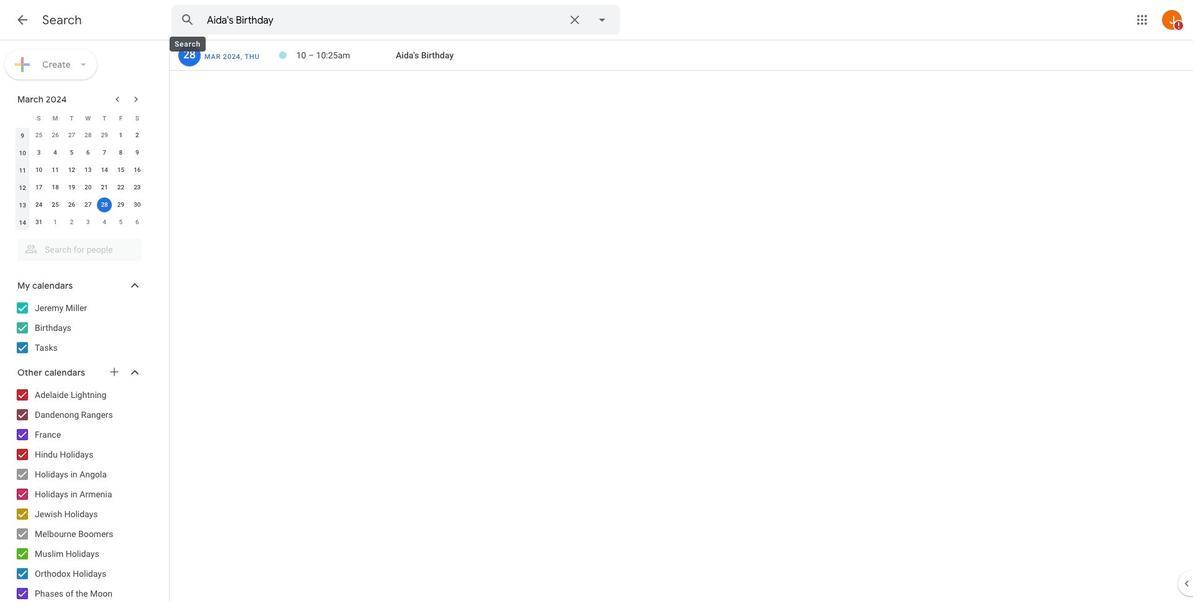 Task type: vqa. For each thing, say whether or not it's contained in the screenshot.
, inside "WORK! GET TO IT! 4PM , LEXINGTON AVENUE"
no



Task type: locate. For each thing, give the bounding box(es) containing it.
cell
[[297, 45, 396, 65], [96, 196, 113, 214]]

1 vertical spatial cell
[[96, 196, 113, 214]]

my calendars list
[[2, 298, 154, 358]]

column header
[[14, 109, 31, 127]]

29 element
[[113, 198, 128, 213]]

21 element
[[97, 180, 112, 195]]

add other calendars image
[[108, 366, 121, 379]]

column header inside march 2024 grid
[[14, 109, 31, 127]]

february 28 element
[[81, 128, 96, 143]]

february 29 element
[[97, 128, 112, 143]]

Search text field
[[207, 14, 560, 27]]

april 4 element
[[97, 215, 112, 230]]

cell right "27" element
[[96, 196, 113, 214]]

22 element
[[113, 180, 128, 195]]

row
[[170, 44, 1194, 67], [14, 109, 145, 127], [14, 127, 145, 144], [14, 144, 145, 162], [14, 162, 145, 179], [14, 179, 145, 196], [14, 196, 145, 214], [14, 214, 145, 231]]

go back image
[[15, 12, 30, 27]]

None search field
[[172, 5, 620, 35]]

14 element
[[97, 163, 112, 178]]

12 element
[[64, 163, 79, 178]]

None search field
[[0, 234, 154, 261]]

0 horizontal spatial cell
[[96, 196, 113, 214]]

6 element
[[81, 145, 96, 160]]

april 6 element
[[130, 215, 145, 230]]

3 element
[[31, 145, 46, 160]]

0 vertical spatial cell
[[297, 45, 396, 65]]

2 element
[[130, 128, 145, 143]]

27 element
[[81, 198, 96, 213]]

19 element
[[64, 180, 79, 195]]

row group
[[14, 127, 145, 231]]

cell down search text box
[[297, 45, 396, 65]]

15 element
[[113, 163, 128, 178]]

26 element
[[64, 198, 79, 213]]

cell inside march 2024 grid
[[96, 196, 113, 214]]

april 3 element
[[81, 215, 96, 230]]

heading
[[42, 12, 82, 28]]

1 horizontal spatial cell
[[297, 45, 396, 65]]

february 27 element
[[64, 128, 79, 143]]

april 5 element
[[113, 215, 128, 230]]



Task type: describe. For each thing, give the bounding box(es) containing it.
16 element
[[130, 163, 145, 178]]

february 26 element
[[48, 128, 63, 143]]

clear search image
[[563, 7, 588, 32]]

25 element
[[48, 198, 63, 213]]

search image
[[175, 7, 200, 32]]

13 element
[[81, 163, 96, 178]]

other calendars list
[[2, 385, 154, 602]]

april 1 element
[[48, 215, 63, 230]]

row group inside march 2024 grid
[[14, 127, 145, 231]]

10 element
[[31, 163, 46, 178]]

Search for people text field
[[25, 239, 134, 261]]

28, today element
[[97, 198, 112, 213]]

4 element
[[48, 145, 63, 160]]

search options image
[[590, 7, 615, 32]]

23 element
[[130, 180, 145, 195]]

18 element
[[48, 180, 63, 195]]

20 element
[[81, 180, 96, 195]]

5 element
[[64, 145, 79, 160]]

17 element
[[31, 180, 46, 195]]

9 element
[[130, 145, 145, 160]]

march 2024 grid
[[12, 109, 145, 231]]

31 element
[[31, 215, 46, 230]]

april 2 element
[[64, 215, 79, 230]]

7 element
[[97, 145, 112, 160]]

february 25 element
[[31, 128, 46, 143]]

11 element
[[48, 163, 63, 178]]

8 element
[[113, 145, 128, 160]]

1 element
[[113, 128, 128, 143]]

24 element
[[31, 198, 46, 213]]

30 element
[[130, 198, 145, 213]]



